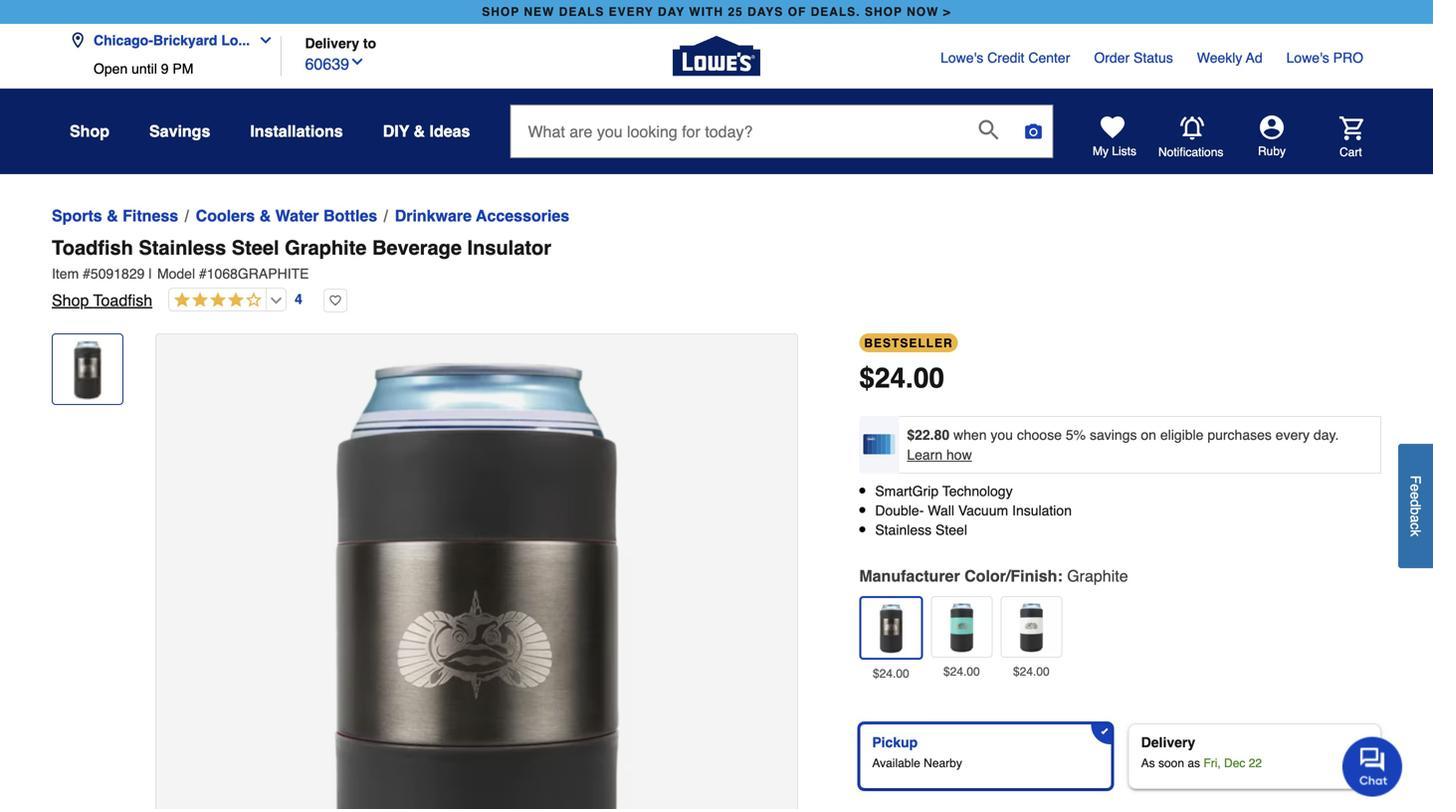 Task type: locate. For each thing, give the bounding box(es) containing it.
delivery up 60639
[[305, 35, 359, 51]]

$22.80
[[907, 427, 950, 443]]

1 horizontal spatial #
[[199, 266, 207, 282]]

$24.00 for "graphite" image
[[873, 667, 910, 681]]

1 vertical spatial delivery
[[1142, 735, 1196, 751]]

1 horizontal spatial shop
[[865, 5, 903, 19]]

until
[[132, 61, 157, 77]]

0 horizontal spatial &
[[107, 207, 118, 225]]

double-
[[876, 503, 924, 519]]

0 vertical spatial chevron down image
[[250, 32, 274, 48]]

you
[[991, 427, 1014, 443]]

1 horizontal spatial graphite
[[1068, 567, 1129, 585]]

lowe's for lowe's pro
[[1287, 50, 1330, 66]]

1 horizontal spatial steel
[[936, 522, 968, 538]]

lowe's home improvement lists image
[[1101, 116, 1125, 139]]

toadfish down 5091829
[[93, 291, 152, 310]]

toadfish inside toadfish stainless steel graphite beverage insulator item # 5091829 | model # 1068graphite
[[52, 236, 133, 259]]

1 horizontal spatial &
[[260, 207, 271, 225]]

bestseller
[[865, 337, 954, 350]]

accessories
[[476, 207, 570, 225]]

f e e d b a c k button
[[1399, 444, 1434, 568]]

5091829
[[91, 266, 145, 282]]

brickyard
[[153, 32, 218, 48]]

every
[[1276, 427, 1310, 443]]

2 horizontal spatial &
[[414, 122, 425, 140]]

delivery
[[305, 35, 359, 51], [1142, 735, 1196, 751]]

e
[[1408, 484, 1424, 492], [1408, 492, 1424, 500]]

nearby
[[924, 757, 963, 770]]

chevron down image down the to
[[349, 54, 365, 70]]

notifications
[[1159, 145, 1224, 159]]

1 vertical spatial stainless
[[876, 522, 932, 538]]

stainless inside smartgrip technology double- wall vacuum insulation stainless steel
[[876, 522, 932, 538]]

#
[[83, 266, 91, 282], [199, 266, 207, 282]]

1 horizontal spatial delivery
[[1142, 735, 1196, 751]]

lowe's credit center
[[941, 50, 1071, 66]]

order status link
[[1095, 48, 1174, 68]]

graphite right :
[[1068, 567, 1129, 585]]

smartgrip technology double- wall vacuum insulation stainless steel
[[876, 483, 1072, 538]]

delivery to
[[305, 35, 376, 51]]

graphite down bottles
[[285, 236, 367, 259]]

1 vertical spatial toadfish
[[93, 291, 152, 310]]

e up d
[[1408, 484, 1424, 492]]

$24.00 down teal image
[[944, 665, 980, 679]]

$24.00 down "graphite" image
[[873, 667, 910, 681]]

option group
[[852, 716, 1390, 797]]

2 e from the top
[[1408, 492, 1424, 500]]

sports & fitness
[[52, 207, 178, 225]]

coolers
[[196, 207, 255, 225]]

1 horizontal spatial lowe's
[[1287, 50, 1330, 66]]

# right item
[[83, 266, 91, 282]]

chicago-brickyard lo... button
[[70, 20, 282, 61]]

coolers & water bottles link
[[196, 204, 378, 228]]

diy
[[383, 122, 409, 140]]

& for coolers
[[260, 207, 271, 225]]

steel
[[232, 236, 279, 259], [936, 522, 968, 538]]

0 vertical spatial steel
[[232, 236, 279, 259]]

stainless up model
[[139, 236, 226, 259]]

1 horizontal spatial $24.00
[[944, 665, 980, 679]]

available
[[873, 757, 921, 770]]

search image
[[979, 120, 999, 140]]

Search Query text field
[[511, 106, 963, 157]]

day
[[658, 5, 685, 19]]

chicago-brickyard lo...
[[94, 32, 250, 48]]

ad
[[1247, 50, 1263, 66]]

:
[[1058, 567, 1063, 585]]

shop for shop
[[70, 122, 110, 140]]

0 vertical spatial graphite
[[285, 236, 367, 259]]

steel down 'wall'
[[936, 522, 968, 538]]

delivery for as
[[1142, 735, 1196, 751]]

delivery up "soon"
[[1142, 735, 1196, 751]]

0 horizontal spatial chevron down image
[[250, 32, 274, 48]]

delivery as soon as fri, dec 22
[[1142, 735, 1263, 770]]

$22.80 when you choose 5% savings on eligible purchases every day. learn how
[[907, 427, 1340, 463]]

0 horizontal spatial $24.00
[[873, 667, 910, 681]]

lowe's inside 'link'
[[1287, 50, 1330, 66]]

& right diy
[[414, 122, 425, 140]]

4 stars image
[[169, 292, 262, 310]]

shop
[[70, 122, 110, 140], [52, 291, 89, 310]]

1 lowe's from the left
[[941, 50, 984, 66]]

$
[[860, 362, 875, 394]]

$ 24 . 00
[[860, 362, 945, 394]]

diy & ideas
[[383, 122, 470, 140]]

deals
[[559, 5, 605, 19]]

graphite inside toadfish stainless steel graphite beverage insulator item # 5091829 | model # 1068graphite
[[285, 236, 367, 259]]

steel up '1068graphite'
[[232, 236, 279, 259]]

$24.00
[[944, 665, 980, 679], [1014, 665, 1050, 679], [873, 667, 910, 681]]

1 horizontal spatial stainless
[[876, 522, 932, 538]]

1 vertical spatial steel
[[936, 522, 968, 538]]

1 horizontal spatial chevron down image
[[349, 54, 365, 70]]

order status
[[1095, 50, 1174, 66]]

chat invite button image
[[1343, 736, 1404, 797]]

0 horizontal spatial lowe's
[[941, 50, 984, 66]]

diy & ideas button
[[383, 114, 470, 149]]

lowe's home improvement logo image
[[673, 12, 761, 100]]

lowe's pro
[[1287, 50, 1364, 66]]

& right sports
[[107, 207, 118, 225]]

shop left new
[[482, 5, 520, 19]]

chevron down image
[[250, 32, 274, 48], [349, 54, 365, 70]]

0 vertical spatial shop
[[70, 122, 110, 140]]

chevron down image right brickyard
[[250, 32, 274, 48]]

day.
[[1314, 427, 1340, 443]]

1 e from the top
[[1408, 484, 1424, 492]]

f
[[1408, 476, 1424, 484]]

shop down open
[[70, 122, 110, 140]]

0 vertical spatial stainless
[[139, 236, 226, 259]]

as
[[1142, 757, 1156, 770]]

savings button
[[149, 114, 210, 149]]

shop left now
[[865, 5, 903, 19]]

of
[[788, 5, 807, 19]]

0 vertical spatial toadfish
[[52, 236, 133, 259]]

shop
[[482, 5, 520, 19], [865, 5, 903, 19]]

lowe's left credit
[[941, 50, 984, 66]]

0 vertical spatial delivery
[[305, 35, 359, 51]]

0 horizontal spatial steel
[[232, 236, 279, 259]]

None search field
[[510, 105, 1054, 174]]

k
[[1408, 530, 1424, 537]]

steel inside toadfish stainless steel graphite beverage insulator item # 5091829 | model # 1068graphite
[[232, 236, 279, 259]]

0 horizontal spatial #
[[83, 266, 91, 282]]

pickup available nearby
[[873, 735, 963, 770]]

lowe's left pro
[[1287, 50, 1330, 66]]

weekly
[[1198, 50, 1243, 66]]

$24.00 for teal image
[[944, 665, 980, 679]]

toadfish down sports
[[52, 236, 133, 259]]

2 horizontal spatial $24.00
[[1014, 665, 1050, 679]]

deals.
[[811, 5, 861, 19]]

2 lowe's from the left
[[1287, 50, 1330, 66]]

# right model
[[199, 266, 207, 282]]

0 horizontal spatial shop
[[482, 5, 520, 19]]

camera image
[[1024, 121, 1044, 141]]

option group containing pickup
[[852, 716, 1390, 797]]

stainless down double-
[[876, 522, 932, 538]]

my lists link
[[1093, 116, 1137, 159]]

chevron down image inside chicago-brickyard lo... button
[[250, 32, 274, 48]]

1 vertical spatial shop
[[52, 291, 89, 310]]

1 vertical spatial graphite
[[1068, 567, 1129, 585]]

model
[[157, 266, 195, 282]]

beverage
[[372, 236, 462, 259]]

00
[[914, 362, 945, 394]]

$24.00 for white image
[[1014, 665, 1050, 679]]

$24.00 down white image
[[1014, 665, 1050, 679]]

0 horizontal spatial delivery
[[305, 35, 359, 51]]

e up b
[[1408, 492, 1424, 500]]

& inside "button"
[[414, 122, 425, 140]]

cart button
[[1312, 116, 1364, 160]]

stainless
[[139, 236, 226, 259], [876, 522, 932, 538]]

toadfish stainless steel graphite beverage insulator item # 5091829 | model # 1068graphite
[[52, 236, 552, 282]]

delivery inside delivery as soon as fri, dec 22
[[1142, 735, 1196, 751]]

lowe's pro link
[[1287, 48, 1364, 68]]

0 horizontal spatial graphite
[[285, 236, 367, 259]]

1068graphite
[[207, 266, 309, 282]]

shop down item
[[52, 291, 89, 310]]

0 horizontal spatial stainless
[[139, 236, 226, 259]]

1 vertical spatial chevron down image
[[349, 54, 365, 70]]

chicago-
[[94, 32, 153, 48]]

& for diy
[[414, 122, 425, 140]]

shop new deals every day with 25 days of deals. shop now >
[[482, 5, 952, 19]]

installations button
[[250, 114, 343, 149]]

& left water
[[260, 207, 271, 225]]

graphite for :
[[1068, 567, 1129, 585]]

b
[[1408, 507, 1424, 515]]

c
[[1408, 523, 1424, 530]]



Task type: describe. For each thing, give the bounding box(es) containing it.
toadfish  #1068graphite - thumbnail image
[[57, 339, 118, 400]]

learn how button
[[907, 445, 973, 465]]

water
[[275, 207, 319, 225]]

lowe's home improvement cart image
[[1340, 116, 1364, 140]]

item
[[52, 266, 79, 282]]

insulation
[[1013, 503, 1072, 519]]

ruby button
[[1225, 116, 1320, 159]]

order
[[1095, 50, 1130, 66]]

chevron down image inside 60639 "button"
[[349, 54, 365, 70]]

sports & fitness link
[[52, 204, 178, 228]]

color/finish
[[965, 567, 1058, 585]]

shop button
[[70, 114, 110, 149]]

24
[[875, 362, 906, 394]]

bottles
[[324, 207, 378, 225]]

weekly ad link
[[1198, 48, 1263, 68]]

savings
[[1090, 427, 1138, 443]]

installations
[[250, 122, 343, 140]]

fitness
[[123, 207, 178, 225]]

manufacturer color/finish : graphite
[[860, 567, 1129, 585]]

lowe's for lowe's credit center
[[941, 50, 984, 66]]

1 # from the left
[[83, 266, 91, 282]]

item number 5 0 9 1 8 2 9 and model number 1 0 6 8 g r a p h i t e element
[[52, 264, 1382, 284]]

credit
[[988, 50, 1025, 66]]

25
[[728, 5, 744, 19]]

60639 button
[[305, 50, 365, 76]]

my
[[1093, 144, 1109, 158]]

2 # from the left
[[199, 266, 207, 282]]

technology
[[943, 483, 1013, 499]]

.
[[906, 362, 914, 394]]

stainless inside toadfish stainless steel graphite beverage insulator item # 5091829 | model # 1068graphite
[[139, 236, 226, 259]]

dec
[[1225, 757, 1246, 770]]

purchases
[[1208, 427, 1272, 443]]

location image
[[70, 32, 86, 48]]

60639
[[305, 55, 349, 73]]

toadfish  #1068graphite image
[[156, 335, 798, 810]]

when
[[954, 427, 987, 443]]

new
[[524, 5, 555, 19]]

9
[[161, 61, 169, 77]]

now
[[907, 5, 939, 19]]

pro
[[1334, 50, 1364, 66]]

>
[[944, 5, 952, 19]]

white image
[[1006, 601, 1058, 653]]

ideas
[[430, 122, 470, 140]]

graphite for steel
[[285, 236, 367, 259]]

drinkware accessories
[[395, 207, 570, 225]]

as
[[1188, 757, 1201, 770]]

ruby
[[1259, 144, 1286, 158]]

open until 9 pm
[[94, 61, 194, 77]]

pm
[[173, 61, 194, 77]]

wall
[[928, 503, 955, 519]]

fri,
[[1204, 757, 1221, 770]]

drinkware accessories link
[[395, 204, 570, 228]]

f e e d b a c k
[[1408, 476, 1424, 537]]

1 shop from the left
[[482, 5, 520, 19]]

heart outline image
[[324, 289, 347, 313]]

shop for shop toadfish
[[52, 291, 89, 310]]

lowe's home improvement notification center image
[[1181, 116, 1205, 140]]

insulator
[[468, 236, 552, 259]]

status
[[1134, 50, 1174, 66]]

weekly ad
[[1198, 50, 1263, 66]]

& for sports
[[107, 207, 118, 225]]

graphite image
[[866, 602, 917, 654]]

days
[[748, 5, 784, 19]]

my lists
[[1093, 144, 1137, 158]]

cart
[[1340, 145, 1363, 159]]

d
[[1408, 500, 1424, 507]]

lowe's credit center link
[[941, 48, 1071, 68]]

center
[[1029, 50, 1071, 66]]

choose
[[1017, 427, 1062, 443]]

4
[[295, 291, 303, 307]]

22
[[1249, 757, 1263, 770]]

lo...
[[221, 32, 250, 48]]

pickup
[[873, 735, 918, 751]]

teal image
[[936, 601, 988, 653]]

sports
[[52, 207, 102, 225]]

steel inside smartgrip technology double- wall vacuum insulation stainless steel
[[936, 522, 968, 538]]

manufacturer
[[860, 567, 961, 585]]

a
[[1408, 515, 1424, 523]]

on
[[1141, 427, 1157, 443]]

open
[[94, 61, 128, 77]]

5%
[[1066, 427, 1086, 443]]

2 shop from the left
[[865, 5, 903, 19]]

every
[[609, 5, 654, 19]]

how
[[947, 447, 973, 463]]

coolers & water bottles
[[196, 207, 378, 225]]

soon
[[1159, 757, 1185, 770]]

lists
[[1113, 144, 1137, 158]]

smartgrip
[[876, 483, 939, 499]]

|
[[149, 266, 152, 282]]

shop new deals every day with 25 days of deals. shop now > link
[[478, 0, 956, 24]]

delivery for to
[[305, 35, 359, 51]]

drinkware
[[395, 207, 472, 225]]



Task type: vqa. For each thing, say whether or not it's contained in the screenshot.
chevron right icon for Signs, Letters & Numbers
no



